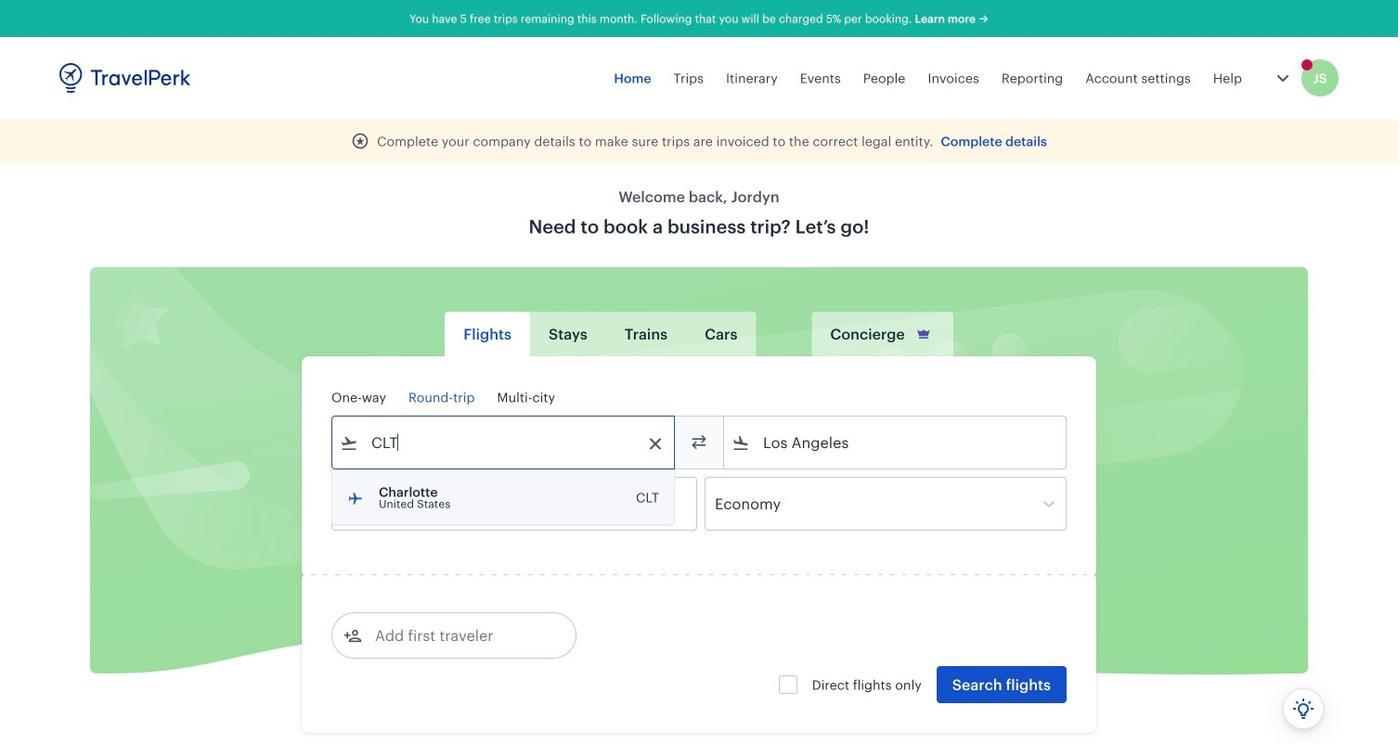 Task type: locate. For each thing, give the bounding box(es) containing it.
Return text field
[[469, 478, 565, 530]]

Depart text field
[[358, 478, 455, 530]]

To search field
[[750, 428, 1042, 458]]



Task type: vqa. For each thing, say whether or not it's contained in the screenshot.
Depart text box
yes



Task type: describe. For each thing, give the bounding box(es) containing it.
Add first traveler search field
[[362, 621, 555, 651]]

From search field
[[358, 428, 650, 458]]



